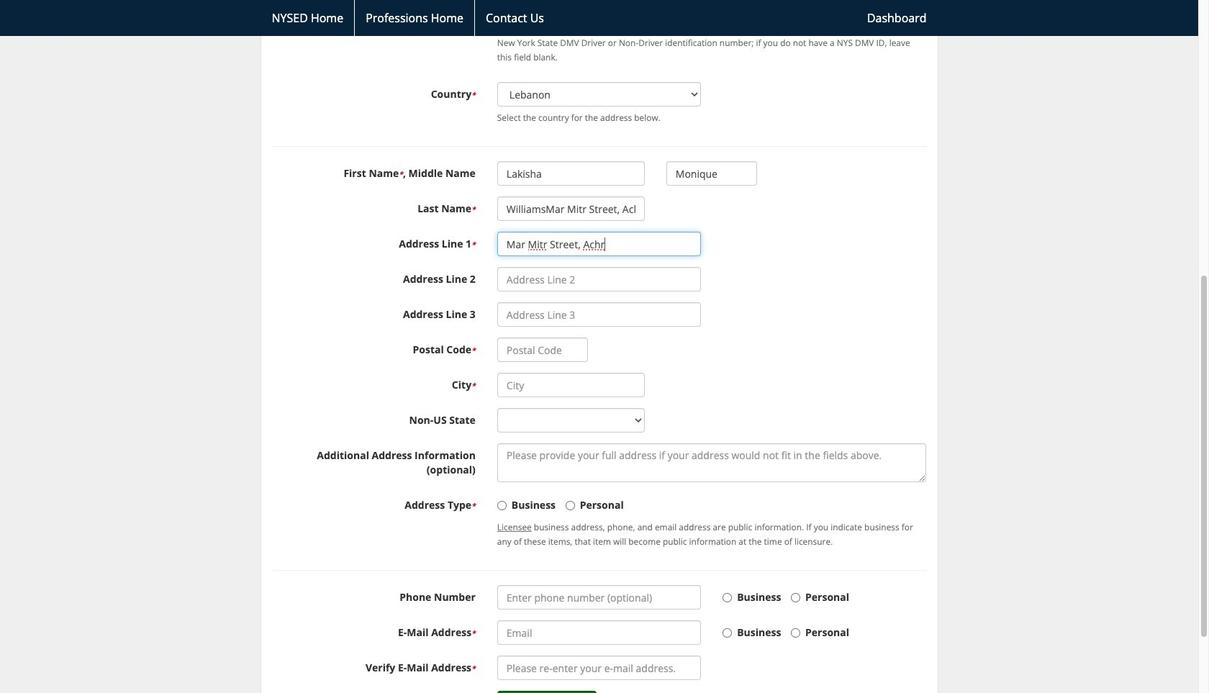 Task type: vqa. For each thing, say whether or not it's contained in the screenshot.
email text field
yes



Task type: describe. For each thing, give the bounding box(es) containing it.
ID text field
[[497, 7, 645, 32]]

City text field
[[497, 373, 645, 398]]

Enter phone number (optional) text field
[[497, 586, 702, 610]]

Please provide your full address if your address would not fit in the fields above. text field
[[497, 444, 927, 483]]

Address Line 3 text field
[[497, 303, 702, 327]]

Address Line 2 text field
[[497, 267, 702, 292]]



Task type: locate. For each thing, give the bounding box(es) containing it.
First Name text field
[[497, 161, 645, 186]]

Please re-enter your e-mail address. text field
[[497, 656, 702, 681]]

None radio
[[497, 501, 507, 511], [791, 594, 801, 603], [791, 629, 801, 638], [497, 501, 507, 511], [791, 594, 801, 603], [791, 629, 801, 638]]

None radio
[[566, 501, 575, 511], [723, 594, 732, 603], [723, 629, 732, 638], [566, 501, 575, 511], [723, 594, 732, 603], [723, 629, 732, 638]]

Middle Name text field
[[667, 161, 758, 186]]

None submit
[[497, 691, 597, 693]]

Email text field
[[497, 621, 702, 645]]

Last Name text field
[[497, 197, 645, 221]]

Postal Code text field
[[497, 338, 589, 362]]

Address Line 1 text field
[[497, 232, 702, 257]]



